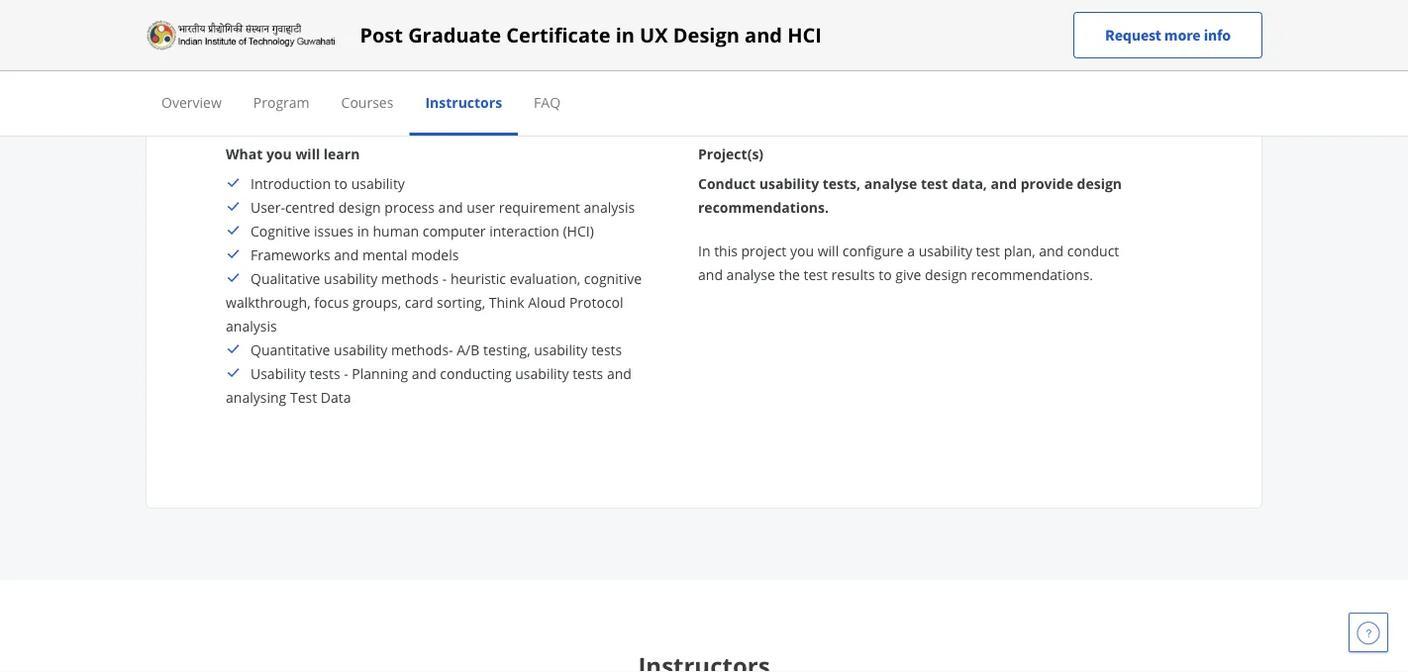 Task type: locate. For each thing, give the bounding box(es) containing it.
methods-
[[391, 340, 453, 359]]

centred
[[285, 198, 335, 216]]

usability up specific
[[869, 0, 922, 18]]

engagement
[[613, 0, 695, 18]]

and up computer
[[438, 198, 463, 216]]

walkthrough,
[[226, 293, 311, 312]]

qualitative
[[251, 269, 320, 288]]

you
[[407, 0, 431, 18], [1090, 0, 1114, 18], [266, 144, 292, 163], [790, 241, 814, 260]]

instructors link
[[425, 93, 502, 111]]

focuses
[[303, 0, 352, 18]]

analyse down 'project'
[[727, 265, 775, 284]]

parameters
[[482, 23, 557, 42]]

and left the
[[698, 265, 723, 284]]

analyse right the tests,
[[865, 174, 918, 193]]

0 vertical spatial analyse
[[865, 174, 918, 193]]

graduate
[[408, 21, 501, 49]]

a/b
[[457, 340, 480, 359]]

1 horizontal spatial in
[[996, 0, 1008, 18]]

request more info
[[1106, 25, 1231, 45]]

and down adoption
[[745, 21, 782, 49]]

this left 'project'
[[714, 241, 738, 260]]

their
[[773, 23, 804, 42]]

user up post graduate certificate in ux design and hci
[[581, 0, 610, 18]]

usability down frameworks and mental models
[[324, 269, 378, 288]]

0 horizontal spatial -
[[344, 364, 348, 383]]

will up request
[[1117, 0, 1139, 18]]

usability
[[251, 364, 306, 383]]

0 vertical spatial recommendations.
[[698, 198, 829, 216]]

ux
[[640, 21, 668, 49]]

overview link
[[161, 93, 222, 111]]

0 vertical spatial cognitive
[[421, 23, 478, 42]]

you inside in this project you will configure a usability test plan, and conduct and analyse the test results to give design recommendations.
[[790, 241, 814, 260]]

in left 'project'
[[698, 241, 711, 260]]

analyse
[[865, 174, 918, 193], [727, 265, 775, 284]]

to inside in this project you will configure a usability test plan, and conduct and analyse the test results to give design recommendations.
[[879, 265, 892, 284]]

usability inside conduct usability tests, analyse test data, and provide design recommendations.
[[759, 174, 819, 193]]

to left the give
[[879, 265, 892, 284]]

1 horizontal spatial recommendations.
[[971, 265, 1094, 284]]

recommendations.
[[698, 198, 829, 216], [971, 265, 1094, 284]]

cognitive
[[421, 23, 478, 42], [584, 269, 642, 288]]

user
[[581, 0, 610, 18], [467, 198, 495, 216]]

0 horizontal spatial user
[[467, 198, 495, 216]]

0 vertical spatial in
[[616, 21, 635, 49]]

conducting
[[440, 364, 512, 383]]

a
[[908, 241, 915, 260]]

features
[[985, 23, 1039, 42]]

to up centred
[[334, 174, 348, 193]]

1 horizontal spatial analysis
[[584, 198, 635, 216]]

cognitive
[[251, 221, 310, 240]]

0 horizontal spatial analyse
[[727, 265, 775, 284]]

0 horizontal spatial will
[[296, 144, 320, 163]]

1 vertical spatial cognitive
[[584, 269, 642, 288]]

1 vertical spatial test
[[976, 241, 1000, 260]]

achieve
[[461, 0, 510, 18]]

1 vertical spatial in
[[357, 221, 369, 240]]

you left the can
[[407, 0, 431, 18]]

analysis up (hci)
[[584, 198, 635, 216]]

usability inside in this project you will configure a usability test plan, and conduct and analyse the test results to give design recommendations.
[[919, 241, 973, 260]]

in
[[996, 0, 1008, 18], [698, 241, 711, 260]]

design down "principles."
[[939, 23, 981, 42]]

computer
[[423, 221, 486, 240]]

cognitive inside the qualitative usability methods - heuristic evaluation, cognitive walkthrough, focus groups, card sorting, think aloud protocol analysis
[[584, 269, 642, 288]]

aloud
[[528, 293, 566, 312]]

1 horizontal spatial analyse
[[865, 174, 918, 193]]

recommendations. inside conduct usability tests, analyse test data, and provide design recommendations.
[[698, 198, 829, 216]]

reactions
[[807, 23, 867, 42]]

0 horizontal spatial recommendations.
[[698, 198, 829, 216]]

principles.
[[926, 0, 992, 18]]

to right ways
[[703, 23, 716, 42]]

and down the protocol
[[607, 364, 632, 383]]

design
[[939, 23, 981, 42], [1077, 174, 1122, 193], [339, 198, 381, 216], [925, 265, 968, 284]]

0 vertical spatial will
[[1117, 0, 1139, 18]]

test inside conduct usability tests, analyse test data, and provide design recommendations.
[[921, 174, 948, 193]]

heuristic
[[451, 269, 506, 288]]

evaluation,
[[510, 269, 581, 288]]

- inside the qualitative usability methods - heuristic evaluation, cognitive walkthrough, focus groups, card sorting, think aloud protocol analysis
[[443, 269, 447, 288]]

help center image
[[1357, 621, 1381, 645]]

0 vertical spatial -
[[443, 269, 447, 288]]

in left ux
[[616, 21, 635, 49]]

1 horizontal spatial will
[[818, 241, 839, 260]]

test
[[921, 174, 948, 193], [976, 241, 1000, 260], [804, 265, 828, 284]]

quantitative usability methods- a/b testing, usability tests
[[251, 340, 622, 359]]

this course focuses on how you can achieve  enhanced user engagement and adoption by adopting usability principles. in this course, you will study users' psychosocial and cognitive parameters and learn about ways to capture their reactions to specific design features of products.
[[226, 0, 1139, 42]]

2 vertical spatial will
[[818, 241, 839, 260]]

adopting
[[808, 0, 865, 18]]

and down issues
[[334, 245, 359, 264]]

1 horizontal spatial user
[[581, 0, 610, 18]]

1 horizontal spatial learn
[[589, 23, 622, 42]]

recommendations. up 'project'
[[698, 198, 829, 216]]

will up results
[[818, 241, 839, 260]]

0 vertical spatial user
[[581, 0, 610, 18]]

request
[[1106, 25, 1162, 45]]

info
[[1204, 25, 1231, 45]]

0 horizontal spatial in
[[698, 241, 711, 260]]

1 vertical spatial analysis
[[226, 316, 277, 335]]

1 vertical spatial recommendations.
[[971, 265, 1094, 284]]

design right provide on the right top of page
[[1077, 174, 1122, 193]]

cognitive up the protocol
[[584, 269, 642, 288]]

-
[[443, 269, 447, 288], [344, 364, 348, 383]]

usability down testing,
[[515, 364, 569, 383]]

the
[[779, 265, 800, 284]]

in up features
[[996, 0, 1008, 18]]

will up introduction
[[296, 144, 320, 163]]

0 vertical spatial test
[[921, 174, 948, 193]]

learn up introduction to usability
[[324, 144, 360, 163]]

analysis down 'walkthrough,'
[[226, 316, 277, 335]]

what
[[226, 144, 263, 163]]

0 horizontal spatial in
[[357, 221, 369, 240]]

products.
[[1059, 23, 1120, 42]]

2 horizontal spatial will
[[1117, 0, 1139, 18]]

0 horizontal spatial cognitive
[[421, 23, 478, 42]]

1 horizontal spatial -
[[443, 269, 447, 288]]

more
[[1165, 25, 1201, 45]]

- up data
[[344, 364, 348, 383]]

1 horizontal spatial this
[[1012, 0, 1036, 18]]

capture
[[720, 23, 770, 42]]

1 vertical spatial this
[[714, 241, 738, 260]]

in this project you will configure a usability test plan, and conduct and analyse the test results to give design recommendations.
[[698, 241, 1120, 284]]

in inside in this project you will configure a usability test plan, and conduct and analyse the test results to give design recommendations.
[[698, 241, 711, 260]]

and right data,
[[991, 174, 1017, 193]]

0 horizontal spatial this
[[714, 241, 738, 260]]

design right the give
[[925, 265, 968, 284]]

this inside in this project you will configure a usability test plan, and conduct and analyse the test results to give design recommendations.
[[714, 241, 738, 260]]

learn left about
[[589, 23, 622, 42]]

usability right a
[[919, 241, 973, 260]]

think
[[489, 293, 525, 312]]

- down the models
[[443, 269, 447, 288]]

0 vertical spatial learn
[[589, 23, 622, 42]]

project
[[741, 241, 787, 260]]

by
[[788, 0, 804, 18]]

introduction
[[251, 174, 331, 193]]

0 horizontal spatial analysis
[[226, 316, 277, 335]]

groups,
[[353, 293, 401, 312]]

test left data,
[[921, 174, 948, 193]]

0 horizontal spatial test
[[804, 265, 828, 284]]

test right the
[[804, 265, 828, 284]]

in
[[616, 21, 635, 49], [357, 221, 369, 240]]

learn
[[589, 23, 622, 42], [324, 144, 360, 163]]

this up features
[[1012, 0, 1036, 18]]

and down methods- on the bottom left of page
[[412, 364, 437, 383]]

1 vertical spatial analyse
[[727, 265, 775, 284]]

1 vertical spatial in
[[698, 241, 711, 260]]

usability inside this course focuses on how you can achieve  enhanced user engagement and adoption by adopting usability principles. in this course, you will study users' psychosocial and cognitive parameters and learn about ways to capture their reactions to specific design features of products.
[[869, 0, 922, 18]]

1 vertical spatial user
[[467, 198, 495, 216]]

1 horizontal spatial test
[[921, 174, 948, 193]]

1 vertical spatial -
[[344, 364, 348, 383]]

test left the plan,
[[976, 241, 1000, 260]]

0 vertical spatial this
[[1012, 0, 1036, 18]]

about
[[626, 23, 664, 42]]

user up computer
[[467, 198, 495, 216]]

this
[[1012, 0, 1036, 18], [714, 241, 738, 260]]

in inside this course focuses on how you can achieve  enhanced user engagement and adoption by adopting usability principles. in this course, you will study users' psychosocial and cognitive parameters and learn about ways to capture their reactions to specific design features of products.
[[996, 0, 1008, 18]]

configure
[[843, 241, 904, 260]]

to
[[703, 23, 716, 42], [871, 23, 884, 42], [334, 174, 348, 193], [879, 265, 892, 284]]

cognitive down the can
[[421, 23, 478, 42]]

1 horizontal spatial cognitive
[[584, 269, 642, 288]]

program link
[[253, 93, 310, 111]]

usability left the tests,
[[759, 174, 819, 193]]

sorting,
[[437, 293, 485, 312]]

2 horizontal spatial test
[[976, 241, 1000, 260]]

recommendations. down the plan,
[[971, 265, 1094, 284]]

usability down aloud
[[534, 340, 588, 359]]

and down enhanced
[[561, 23, 586, 42]]

in up frameworks and mental models
[[357, 221, 369, 240]]

0 vertical spatial in
[[996, 0, 1008, 18]]

design inside in this project you will configure a usability test plan, and conduct and analyse the test results to give design recommendations.
[[925, 265, 968, 284]]

data
[[321, 388, 351, 407]]

1 vertical spatial learn
[[324, 144, 360, 163]]

and down the how
[[392, 23, 417, 42]]

you up the
[[790, 241, 814, 260]]

tests,
[[823, 174, 861, 193]]



Task type: vqa. For each thing, say whether or not it's contained in the screenshot.
Film
no



Task type: describe. For each thing, give the bounding box(es) containing it.
this inside this course focuses on how you can achieve  enhanced user engagement and adoption by adopting usability principles. in this course, you will study users' psychosocial and cognitive parameters and learn about ways to capture their reactions to specific design features of products.
[[1012, 0, 1036, 18]]

faq link
[[534, 93, 561, 111]]

can
[[435, 0, 458, 18]]

- inside "usability tests - planning and conducting usability tests and analysing test data"
[[344, 364, 348, 383]]

issues
[[314, 221, 354, 240]]

analyse inside in this project you will configure a usability test plan, and conduct and analyse the test results to give design recommendations.
[[727, 265, 775, 284]]

hci
[[788, 21, 822, 49]]

usability tests - planning and conducting usability tests and analysing test data
[[226, 364, 632, 407]]

study
[[226, 23, 261, 42]]

frameworks and mental models
[[251, 245, 459, 264]]

conduct usability tests, analyse test data, and provide design recommendations.
[[698, 174, 1122, 216]]

planning
[[352, 364, 408, 383]]

and right the plan,
[[1039, 241, 1064, 260]]

test
[[290, 388, 317, 407]]

methods
[[381, 269, 439, 288]]

plan,
[[1004, 241, 1036, 260]]

analysing
[[226, 388, 287, 407]]

conduct
[[1068, 241, 1120, 260]]

instructors
[[425, 93, 502, 111]]

mental
[[362, 245, 408, 264]]

models
[[411, 245, 459, 264]]

human
[[373, 221, 419, 240]]

results
[[832, 265, 875, 284]]

1 horizontal spatial in
[[616, 21, 635, 49]]

program
[[253, 93, 310, 111]]

cognitive inside this course focuses on how you can achieve  enhanced user engagement and adoption by adopting usability principles. in this course, you will study users' psychosocial and cognitive parameters and learn about ways to capture their reactions to specific design features of products.
[[421, 23, 478, 42]]

adoption
[[726, 0, 785, 18]]

how
[[376, 0, 404, 18]]

frameworks
[[251, 245, 331, 264]]

analysis inside the qualitative usability methods - heuristic evaluation, cognitive walkthrough, focus groups, card sorting, think aloud protocol analysis
[[226, 316, 277, 335]]

you up products. at the right top
[[1090, 0, 1114, 18]]

ways
[[667, 23, 700, 42]]

qualitative usability methods - heuristic evaluation, cognitive walkthrough, focus groups, card sorting, think aloud protocol analysis
[[226, 269, 642, 335]]

provide
[[1021, 174, 1074, 193]]

2 vertical spatial test
[[804, 265, 828, 284]]

courses link
[[341, 93, 394, 111]]

protocol
[[569, 293, 624, 312]]

user-
[[251, 198, 285, 216]]

interaction
[[490, 221, 559, 240]]

process
[[385, 198, 435, 216]]

to left specific
[[871, 23, 884, 42]]

you up introduction
[[266, 144, 292, 163]]

post
[[360, 21, 403, 49]]

quantitative
[[251, 340, 330, 359]]

on
[[356, 0, 373, 18]]

project(s)
[[698, 144, 764, 163]]

(hci)
[[563, 221, 594, 240]]

card
[[405, 293, 433, 312]]

design inside this course focuses on how you can achieve  enhanced user engagement and adoption by adopting usability principles. in this course, you will study users' psychosocial and cognitive parameters and learn about ways to capture their reactions to specific design features of products.
[[939, 23, 981, 42]]

certificate menu element
[[146, 71, 1263, 136]]

learn inside this course focuses on how you can achieve  enhanced user engagement and adoption by adopting usability principles. in this course, you will study users' psychosocial and cognitive parameters and learn about ways to capture their reactions to specific design features of products.
[[589, 23, 622, 42]]

request more info button
[[1074, 12, 1263, 58]]

specific
[[887, 23, 935, 42]]

indian institute of technology - guwahati image
[[146, 19, 336, 51]]

certificate
[[507, 21, 611, 49]]

course,
[[1039, 0, 1086, 18]]

users'
[[265, 23, 303, 42]]

design
[[673, 21, 740, 49]]

course
[[256, 0, 299, 18]]

0 vertical spatial analysis
[[584, 198, 635, 216]]

psychosocial
[[307, 23, 389, 42]]

introduction to usability
[[251, 174, 405, 193]]

design up issues
[[339, 198, 381, 216]]

0 horizontal spatial learn
[[324, 144, 360, 163]]

enhanced
[[514, 0, 578, 18]]

faq
[[534, 93, 561, 111]]

overview
[[161, 93, 222, 111]]

cognitive issues in human computer  interaction (hci)
[[251, 221, 594, 240]]

user-centred design process and user requirement analysis
[[251, 198, 635, 216]]

what you will learn
[[226, 144, 360, 163]]

design inside conduct usability tests, analyse test data, and provide design recommendations.
[[1077, 174, 1122, 193]]

give
[[896, 265, 922, 284]]

usability up process
[[351, 174, 405, 193]]

usability up planning
[[334, 340, 388, 359]]

focus
[[314, 293, 349, 312]]

will inside this course focuses on how you can achieve  enhanced user engagement and adoption by adopting usability principles. in this course, you will study users' psychosocial and cognitive parameters and learn about ways to capture their reactions to specific design features of products.
[[1117, 0, 1139, 18]]

usability inside "usability tests - planning and conducting usability tests and analysing test data"
[[515, 364, 569, 383]]

requirement
[[499, 198, 580, 216]]

of
[[1042, 23, 1055, 42]]

usability inside the qualitative usability methods - heuristic evaluation, cognitive walkthrough, focus groups, card sorting, think aloud protocol analysis
[[324, 269, 378, 288]]

1 vertical spatial will
[[296, 144, 320, 163]]

user inside this course focuses on how you can achieve  enhanced user engagement and adoption by adopting usability principles. in this course, you will study users' psychosocial and cognitive parameters and learn about ways to capture their reactions to specific design features of products.
[[581, 0, 610, 18]]

testing,
[[483, 340, 531, 359]]

and up design
[[698, 0, 723, 18]]

this
[[226, 0, 252, 18]]

courses
[[341, 93, 394, 111]]

will inside in this project you will configure a usability test plan, and conduct and analyse the test results to give design recommendations.
[[818, 241, 839, 260]]

conduct
[[698, 174, 756, 193]]

and inside conduct usability tests, analyse test data, and provide design recommendations.
[[991, 174, 1017, 193]]

post graduate certificate in ux design and hci
[[360, 21, 822, 49]]

recommendations. inside in this project you will configure a usability test plan, and conduct and analyse the test results to give design recommendations.
[[971, 265, 1094, 284]]

analyse inside conduct usability tests, analyse test data, and provide design recommendations.
[[865, 174, 918, 193]]



